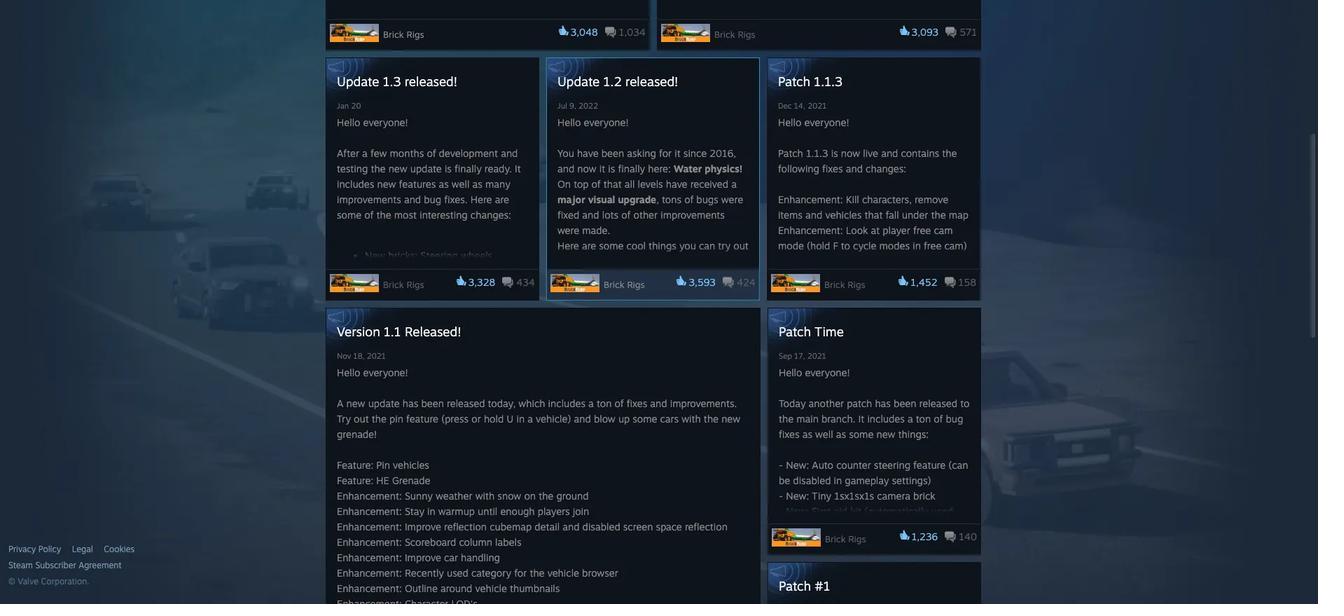 Task type: describe. For each thing, give the bounding box(es) containing it.
to left "next
[[899, 456, 908, 467]]

1 vertical spatial free
[[924, 240, 942, 252]]

a new update has been released today, which includes a ton of fixes and improvements. try out the pin feature (press or hold u in a vehicle) and blow up some cars with the new grenade!
[[337, 397, 741, 440]]

as left many
[[473, 178, 483, 190]]

1 reflection from the left
[[444, 521, 487, 533]]

the up cam
[[932, 209, 947, 221]]

new inside new bricks: steering wheels, compact seats, new actuators, couplings and more
[[436, 265, 455, 277]]

18,
[[354, 351, 365, 361]]

a right which in the left of the page
[[589, 397, 594, 409]]

here inside after a few months of development and testing the new update is finally ready. it includes new features as well as many improvements and bug fixes. here are some of the most interesting changes:
[[471, 193, 492, 205]]

includes inside today another patch has been released to the main branch. it includes a ton of bug fixes as well as some new things:
[[868, 413, 905, 425]]

have inside you have been asking for it since 2016, and now it is finally here:
[[577, 147, 599, 159]]

the down "few"
[[371, 163, 386, 175]]

enough
[[501, 505, 535, 517]]

1 increase from the top
[[846, 394, 884, 406]]

of right lots on the left top of page
[[622, 209, 631, 221]]

in down counter
[[834, 474, 843, 486]]

mode
[[779, 240, 804, 252]]

of inside enhancement: kill characters, remove items and vehicles that fall under the map enhancement: look at player free cam mode (hold f to cycle modes in free cam) enhancement: ability to unequip grenades by pressing the key again enhancement: display reason when the vehicle spawn button is disabled enhancement: reduce grenade damage (especially to buildings) enhancement: redesign current item widget enhancement: improve target marker ui enhancement: increase view distance when zooming in enhancement: ability to trigger fire actions without a numpad (displayed on the dashboard, bind a key to "next fire action" to use) enhancement: increase max range of mg bricks bug: server tick rate displayed with ping icons bug: scalable size ignored when selecting mirrored bricks bug: tanks get stuck in turns
[[938, 486, 947, 498]]

1.1.3 for patch 1.1.3 is now live and contains the following fixes and changes:
[[807, 147, 829, 159]]

and right oh,
[[356, 5, 373, 17]]

released! for update 1.2 released!
[[626, 74, 679, 89]]

jul
[[558, 101, 567, 111]]

when down 1,236
[[900, 548, 924, 560]]

0 horizontal spatial not
[[856, 552, 871, 563]]

testing
[[337, 163, 368, 175]]

tiny
[[812, 490, 832, 502]]

3 bug: from the top
[[779, 579, 799, 591]]

for inside - new: auto counter steering feature (can be disabled in gameplay settings) - new: tiny 1sx1sx1s camera brick - new: first aid kit (automatically used when in the inventory) - new: better e-motor sounds - fixed: vehicles not moving for other clients in multiplayer - fixed: 90 degree actuator limits not saved
[[910, 552, 923, 563]]

everyone! for 1.1
[[363, 367, 408, 378]]

to down dashboard,
[[815, 471, 824, 483]]

blow
[[594, 413, 616, 425]]

patch for patch time
[[779, 324, 812, 339]]

now inside the patch 1.1.3 is now live and contains the following fixes and changes:
[[842, 147, 861, 159]]

player
[[883, 224, 911, 236]]

new down improvements.
[[722, 413, 741, 425]]

the left pin
[[372, 413, 387, 425]]

tanks
[[802, 579, 827, 591]]

1 vertical spatial not
[[933, 582, 948, 594]]

vehicles inside enhancement: kill characters, remove items and vehicles that fall under the map enhancement: look at player free cam mode (hold f to cycle modes in free cam) enhancement: ability to unequip grenades by pressing the key again enhancement: display reason when the vehicle spawn button is disabled enhancement: reduce grenade damage (especially to buildings) enhancement: redesign current item widget enhancement: improve target marker ui enhancement: increase view distance when zooming in enhancement: ability to trigger fire actions without a numpad (displayed on the dashboard, bind a key to "next fire action" to use) enhancement: increase max range of mg bricks bug: server tick rate displayed with ping icons bug: scalable size ignored when selecting mirrored bricks bug: tanks get stuck in turns
[[826, 209, 862, 221]]

of right tons
[[685, 193, 694, 205]]

feature inside - new: auto counter steering feature (can be disabled in gameplay settings) - new: tiny 1sx1sx1s camera brick - new: first aid kit (automatically used when in the inventory) - new: better e-motor sounds - fixed: vehicles not moving for other clients in multiplayer - fixed: 90 degree actuator limits not saved
[[914, 459, 946, 471]]

update 1.3 released!
[[337, 74, 458, 89]]

when up actions
[[779, 409, 803, 421]]

has for 1.1
[[403, 397, 419, 409]]

contains
[[902, 147, 940, 159]]

of inside water physics! on top of that all levels have received a major visual upgrade
[[592, 178, 601, 190]]

features
[[399, 178, 436, 190]]

and up cars
[[651, 397, 668, 409]]

1.2
[[604, 74, 622, 89]]

weather
[[436, 490, 473, 502]]

140
[[960, 531, 978, 542]]

detail
[[535, 521, 560, 533]]

used inside feature: pin vehicles feature: he grenade enhancement: sunny weather with snow on the ground enhancement: stay in warmup until enough players join enhancement: improve reflection cubemap detail and disabled screen space reflection enhancement: scoreboard column labels enhancement: improve car handling enhancement: recently used category for the vehicle browser enhancement: outline around vehicle thumbnails
[[447, 567, 469, 579]]

improvements inside after a few months of development and testing the new update is finally ready. it includes new features as well as many improvements and bug fixes. here are some of the most interesting changes:
[[337, 193, 401, 205]]

new inside today another patch has been released to the main branch. it includes a ton of bug fixes as well as some new things:
[[877, 428, 896, 440]]

scoreboard
[[405, 536, 456, 548]]

the left 158 on the right top of page
[[943, 286, 958, 298]]

changes
[[507, 5, 545, 17]]

steam
[[8, 560, 33, 570]]

of right months
[[427, 147, 436, 159]]

(can
[[949, 459, 969, 471]]

main
[[797, 413, 819, 425]]

fixes inside a new update has been released today, which includes a ton of fixes and improvements. try out the pin feature (press or hold u in a vehicle) and blow up some cars with the new grenade!
[[627, 397, 648, 409]]

new left features
[[377, 178, 396, 190]]

version
[[337, 324, 380, 339]]

everyone! for 1.2
[[584, 116, 629, 128]]

1 vertical spatial were
[[558, 224, 580, 236]]

here
[[376, 5, 396, 17]]

of inside today another patch has been released to the main branch. it includes a ton of bug fixes as well as some new things:
[[934, 413, 944, 425]]

ton inside a new update has been released today, which includes a ton of fixes and improvements. try out the pin feature (press or hold u in a vehicle) and blow up some cars with the new grenade!
[[597, 397, 612, 409]]

1,452
[[911, 276, 938, 288]]

when down again
[[915, 286, 940, 298]]

grenade
[[883, 317, 920, 329]]

without
[[814, 440, 849, 452]]

oh,
[[337, 5, 353, 17]]

dashboard,
[[796, 456, 847, 467]]

3,048
[[571, 26, 598, 38]]

1,034
[[619, 26, 646, 38]]

have inside water physics! on top of that all levels have received a major visual upgrade
[[666, 178, 688, 190]]

modes
[[880, 240, 910, 252]]

in inside feature: pin vehicles feature: he grenade enhancement: sunny weather with snow on the ground enhancement: stay in warmup until enough players join enhancement: improve reflection cubemap detail and disabled screen space reflection enhancement: scoreboard column labels enhancement: improve car handling enhancement: recently used category for the vehicle browser enhancement: outline around vehicle thumbnails
[[428, 505, 436, 517]]

u
[[507, 413, 514, 425]]

improvements inside ', tons of bugs were fixed and lots of other improvements were made. here are some cool things you can try out right now:'
[[661, 209, 725, 221]]

5 - from the top
[[779, 552, 784, 563]]

dec 14, 2021
[[779, 101, 827, 111]]

rate
[[853, 517, 870, 529]]

the up thumbnails
[[530, 567, 545, 579]]

the up new
[[377, 209, 391, 221]]

turns
[[886, 579, 909, 591]]

is inside you have been asking for it since 2016, and now it is finally here:
[[609, 163, 616, 175]]

enhancement: kill characters, remove items and vehicles that fall under the map enhancement: look at player free cam mode (hold f to cycle modes in free cam) enhancement: ability to unequip grenades by pressing the key again enhancement: display reason when the vehicle spawn button is disabled enhancement: reduce grenade damage (especially to buildings) enhancement: redesign current item widget enhancement: improve target marker ui enhancement: increase view distance when zooming in enhancement: ability to trigger fire actions without a numpad (displayed on the dashboard, bind a key to "next fire action" to use) enhancement: increase max range of mg bricks bug: server tick rate displayed with ping icons bug: scalable size ignored when selecting mirrored bricks bug: tanks get stuck in turns
[[779, 193, 969, 591]]

1 bug: from the top
[[779, 517, 799, 529]]

wheels,
[[461, 249, 495, 261]]

ready.
[[485, 163, 512, 175]]

water physics! on top of that all levels have received a major visual upgrade
[[558, 163, 743, 205]]

it inside after a few months of development and testing the new update is finally ready. it includes new features as well as many improvements and bug fixes. here are some of the most interesting changes:
[[515, 163, 521, 175]]

that inside water physics! on top of that all levels have received a major visual upgrade
[[604, 178, 622, 190]]

sounds
[[883, 536, 915, 548]]

you
[[680, 240, 697, 252]]

is inside enhancement: kill characters, remove items and vehicles that fall under the map enhancement: look at player free cam mode (hold f to cycle modes in free cam) enhancement: ability to unequip grenades by pressing the key again enhancement: display reason when the vehicle spawn button is disabled enhancement: reduce grenade damage (especially to buildings) enhancement: redesign current item widget enhancement: improve target marker ui enhancement: increase view distance when zooming in enhancement: ability to trigger fire actions without a numpad (displayed on the dashboard, bind a key to "next fire action" to use) enhancement: increase max range of mg bricks bug: server tick rate displayed with ping icons bug: scalable size ignored when selecting mirrored bricks bug: tanks get stuck in turns
[[878, 301, 885, 313]]

spawn
[[813, 301, 842, 313]]

ignored
[[862, 548, 897, 560]]

unequip
[[890, 255, 927, 267]]

and inside enhancement: kill characters, remove items and vehicles that fall under the map enhancement: look at player free cam mode (hold f to cycle modes in free cam) enhancement: ability to unequip grenades by pressing the key again enhancement: display reason when the vehicle spawn button is disabled enhancement: reduce grenade damage (especially to buildings) enhancement: redesign current item widget enhancement: improve target marker ui enhancement: increase view distance when zooming in enhancement: ability to trigger fire actions without a numpad (displayed on the dashboard, bind a key to "next fire action" to use) enhancement: increase max range of mg bricks bug: server tick rate displayed with ping icons bug: scalable size ignored when selecting mirrored bricks bug: tanks get stuck in turns
[[806, 209, 823, 221]]

target
[[886, 378, 913, 390]]

live
[[864, 147, 879, 159]]

fire
[[940, 456, 956, 467]]

(displayed
[[899, 440, 946, 452]]

it inside today another patch has been released to the main branch. it includes a ton of bug fixes as well as some new things:
[[859, 413, 865, 425]]

434
[[517, 276, 535, 288]]

cookies
[[104, 544, 135, 554]]

2 - from the top
[[779, 490, 784, 502]]

to inside today another patch has been released to the main branch. it includes a ton of bug fixes as well as some new things:
[[961, 397, 970, 409]]

and inside new bricks: steering wheels, compact seats, new actuators, couplings and more
[[411, 280, 428, 292]]

9,
[[570, 101, 577, 111]]

stay
[[405, 505, 425, 517]]

most inside after a few months of development and testing the new update is finally ready. it includes new features as well as many improvements and bug fixes. here are some of the most interesting changes:
[[394, 209, 417, 221]]

asking
[[627, 147, 657, 159]]

pin
[[390, 413, 404, 425]]

hello everyone! for 1.1.3
[[779, 116, 850, 128]]

includes inside a new update has been released today, which includes a ton of fixes and improvements. try out the pin feature (press or hold u in a vehicle) and blow up some cars with the new grenade!
[[548, 397, 586, 409]]

everyone! for time
[[806, 367, 850, 378]]

buildings)
[[842, 332, 886, 344]]

and up ready.
[[501, 147, 518, 159]]

today
[[779, 397, 806, 409]]

and up kill
[[846, 163, 863, 175]]

a
[[337, 397, 344, 409]]

out inside ', tons of bugs were fixed and lots of other improvements were made. here are some cool things you can try out right now:'
[[734, 240, 749, 252]]

1 vertical spatial improve
[[405, 521, 441, 533]]

jul 9, 2022
[[558, 101, 598, 111]]

0 vertical spatial were
[[722, 193, 744, 205]]

feature inside a new update has been released today, which includes a ton of fixes and improvements. try out the pin feature (press or hold u in a vehicle) and blow up some cars with the new grenade!
[[406, 413, 439, 425]]

in right zooming
[[848, 409, 856, 421]]

2 vertical spatial vehicle
[[476, 582, 507, 594]]

characters,
[[863, 193, 912, 205]]

2 new: from the top
[[786, 490, 810, 502]]

clients
[[779, 567, 809, 579]]

a up bind
[[851, 440, 857, 452]]

right
[[558, 255, 579, 267]]

a inside today another patch has been released to the main branch. it includes a ton of bug fixes as well as some new things:
[[908, 413, 914, 425]]

on inside feature: pin vehicles feature: he grenade enhancement: sunny weather with snow on the ground enhancement: stay in warmup until enough players join enhancement: improve reflection cubemap detail and disabled screen space reflection enhancement: scoreboard column labels enhancement: improve car handling enhancement: recently used category for the vehicle browser enhancement: outline around vehicle thumbnails
[[524, 490, 536, 502]]

0 horizontal spatial are
[[399, 5, 413, 17]]

agreement
[[79, 560, 122, 570]]

new right "a"
[[347, 397, 365, 409]]

the down improvements.
[[704, 413, 719, 425]]

by
[[823, 271, 834, 282]]

vehicles inside feature: pin vehicles feature: he grenade enhancement: sunny weather with snow on the ground enhancement: stay in warmup until enough players join enhancement: improve reflection cubemap detail and disabled screen space reflection enhancement: scoreboard column labels enhancement: improve car handling enhancement: recently used category for the vehicle browser enhancement: outline around vehicle thumbnails
[[393, 459, 430, 471]]

look
[[846, 224, 869, 236]]

here inside ', tons of bugs were fixed and lots of other improvements were made. here are some cool things you can try out right now:'
[[558, 240, 579, 252]]

, tons of bugs were fixed and lots of other improvements were made. here are some cool things you can try out right now:
[[558, 193, 749, 267]]

changes: inside the patch 1.1.3 is now live and contains the following fixes and changes:
[[866, 163, 907, 175]]

vehicle inside enhancement: kill characters, remove items and vehicles that fall under the map enhancement: look at player free cam mode (hold f to cycle modes in free cam) enhancement: ability to unequip grenades by pressing the key again enhancement: display reason when the vehicle spawn button is disabled enhancement: reduce grenade damage (especially to buildings) enhancement: redesign current item widget enhancement: improve target marker ui enhancement: increase view distance when zooming in enhancement: ability to trigger fire actions without a numpad (displayed on the dashboard, bind a key to "next fire action" to use) enhancement: increase max range of mg bricks bug: server tick rate displayed with ping icons bug: scalable size ignored when selecting mirrored bricks bug: tanks get stuck in turns
[[779, 301, 810, 313]]

6 - from the top
[[779, 582, 784, 594]]

or
[[472, 413, 481, 425]]

since
[[684, 147, 707, 159]]

158
[[959, 276, 977, 288]]

and left blow
[[574, 413, 591, 425]]

to right f
[[842, 240, 851, 252]]

browser
[[582, 567, 619, 579]]

to down modes
[[878, 255, 887, 267]]

2 increase from the top
[[846, 486, 884, 498]]

ton inside today another patch has been released to the main branch. it includes a ton of bug fixes as well as some new things:
[[917, 413, 932, 425]]

0 vertical spatial bricks
[[779, 502, 805, 514]]

1 vertical spatial vehicle
[[548, 567, 580, 579]]

hello everyone! for time
[[779, 367, 850, 378]]

2 feature: from the top
[[337, 474, 374, 486]]

patch for patch 1.1.3 is now live and contains the following fixes and changes:
[[779, 147, 804, 159]]

been inside you have been asking for it since 2016, and now it is finally here:
[[602, 147, 625, 159]]

2 vertical spatial improve
[[405, 552, 441, 563]]

1 horizontal spatial bricks
[[820, 563, 847, 575]]

1 feature: from the top
[[337, 459, 374, 471]]

the up reason
[[878, 271, 893, 282]]

range
[[909, 486, 935, 498]]

hello for patch 1.1.3
[[779, 116, 802, 128]]

widget
[[779, 363, 809, 375]]

has for time
[[876, 397, 891, 409]]

actuators,
[[458, 265, 503, 277]]

fixes.
[[444, 193, 468, 205]]

for inside feature: pin vehicles feature: he grenade enhancement: sunny weather with snow on the ground enhancement: stay in warmup until enough players join enhancement: improve reflection cubemap detail and disabled screen space reflection enhancement: scoreboard column labels enhancement: improve car handling enhancement: recently used category for the vehicle browser enhancement: outline around vehicle thumbnails
[[515, 567, 527, 579]]

up
[[619, 413, 630, 425]]

in up 90
[[812, 567, 820, 579]]

4 - from the top
[[779, 536, 784, 548]]

a right bind
[[872, 456, 878, 467]]

tons
[[662, 193, 682, 205]]

the up players
[[539, 490, 554, 502]]

of left the this
[[548, 5, 557, 17]]

bricks:
[[389, 249, 418, 261]]

policy
[[38, 544, 61, 554]]

disabled inside enhancement: kill characters, remove items and vehicles that fall under the map enhancement: look at player free cam mode (hold f to cycle modes in free cam) enhancement: ability to unequip grenades by pressing the key again enhancement: display reason when the vehicle spawn button is disabled enhancement: reduce grenade damage (especially to buildings) enhancement: redesign current item widget enhancement: improve target marker ui enhancement: increase view distance when zooming in enhancement: ability to trigger fire actions without a numpad (displayed on the dashboard, bind a key to "next fire action" to use) enhancement: increase max range of mg bricks bug: server tick rate displayed with ping icons bug: scalable size ignored when selecting mirrored bricks bug: tanks get stuck in turns
[[888, 301, 926, 313]]

jan 20
[[337, 101, 361, 111]]

fixes inside the patch 1.1.3 is now live and contains the following fixes and changes:
[[823, 163, 844, 175]]

the inside - new: auto counter steering feature (can be disabled in gameplay settings) - new: tiny 1sx1sx1s camera brick - new: first aid kit (automatically used when in the inventory) - new: better e-motor sounds - fixed: vehicles not moving for other clients in multiplayer - fixed: 90 degree actuator limits not saved
[[818, 521, 833, 533]]

version 1.1 released!
[[337, 324, 462, 339]]

category
[[472, 567, 512, 579]]

everyone! for 1.1.3
[[805, 116, 850, 128]]

hello for version 1.1 released!
[[337, 367, 361, 378]]

a inside after a few months of development and testing the new update is finally ready. it includes new features as well as many improvements and bug fixes. here are some of the most interesting changes:
[[362, 147, 368, 159]]

of up new
[[365, 209, 374, 221]]

after a few months of development and testing the new update is finally ready. it includes new features as well as many improvements and bug fixes. here are some of the most interesting changes:
[[337, 147, 521, 221]]

and inside feature: pin vehicles feature: he grenade enhancement: sunny weather with snow on the ground enhancement: stay in warmup until enough players join enhancement: improve reflection cubemap detail and disabled screen space reflection enhancement: scoreboard column labels enhancement: improve car handling enhancement: recently used category for the vehicle browser enhancement: outline around vehicle thumbnails
[[563, 521, 580, 533]]

are inside ', tons of bugs were fixed and lots of other improvements were made. here are some cool things you can try out right now:'
[[582, 240, 597, 252]]

under
[[903, 209, 929, 221]]

1 ability from the top
[[846, 255, 875, 267]]

selecting
[[927, 548, 968, 560]]

released for version 1.1 released!
[[447, 397, 485, 409]]



Task type: vqa. For each thing, say whether or not it's contained in the screenshot.
17,
yes



Task type: locate. For each thing, give the bounding box(es) containing it.
new down months
[[389, 163, 408, 175]]

it down patch
[[859, 413, 865, 425]]

hello down dec
[[779, 116, 802, 128]]

2 released from the left
[[920, 397, 958, 409]]

0 horizontal spatial changes:
[[471, 209, 512, 221]]

nov
[[337, 351, 351, 361]]

90
[[816, 582, 828, 594]]

when up scalable
[[779, 521, 804, 533]]

of down distance
[[934, 413, 944, 425]]

to right distance
[[961, 397, 970, 409]]

0 horizontal spatial out
[[354, 413, 369, 425]]

hold
[[484, 413, 504, 425]]

until
[[478, 505, 498, 517]]

1 horizontal spatial for
[[659, 147, 672, 159]]

well up fixes.
[[452, 178, 470, 190]]

hello everyone! down 20
[[337, 116, 408, 128]]

patch time
[[779, 324, 844, 339]]

increase
[[846, 394, 884, 406], [846, 486, 884, 498]]

as down branch.
[[837, 428, 847, 440]]

hello everyone! for 1.3
[[337, 116, 408, 128]]

1 vertical spatial increase
[[846, 486, 884, 498]]

patch 1.1.3
[[779, 74, 843, 89]]

0 vertical spatial are
[[399, 5, 413, 17]]

1 horizontal spatial update
[[558, 74, 600, 89]]

0 horizontal spatial most
[[394, 209, 417, 221]]

1 vertical spatial it
[[859, 413, 865, 425]]

0 vertical spatial disabled
[[888, 301, 926, 313]]

hello down '9,'
[[558, 116, 581, 128]]

many
[[486, 178, 511, 190]]

0 vertical spatial free
[[914, 224, 932, 236]]

feature right pin
[[406, 413, 439, 425]]

mirrored
[[779, 563, 817, 575]]

patch inside the patch 1.1.3 is now live and contains the following fixes and changes:
[[779, 147, 804, 159]]

1 horizontal spatial it
[[859, 413, 865, 425]]

size
[[842, 548, 859, 560]]

free down cam
[[924, 240, 942, 252]]

1 horizontal spatial that
[[865, 209, 883, 221]]

a
[[362, 147, 368, 159], [732, 178, 737, 190], [589, 397, 594, 409], [528, 413, 533, 425], [908, 413, 914, 425], [851, 440, 857, 452], [872, 456, 878, 467]]

update inside a new update has been released today, which includes a ton of fixes and improvements. try out the pin feature (press or hold u in a vehicle) and blow up some cars with the new grenade!
[[368, 397, 400, 409]]

new bricks: steering wheels, compact seats, new actuators, couplings and more
[[365, 249, 503, 292]]

1 horizontal spatial used
[[932, 505, 954, 517]]

2021 for 1.1.3
[[808, 101, 827, 111]]

2 horizontal spatial fixes
[[823, 163, 844, 175]]

0 horizontal spatial bricks
[[779, 502, 805, 514]]

new up 'more'
[[436, 265, 455, 277]]

0 vertical spatial it
[[515, 163, 521, 175]]

some down testing
[[337, 209, 362, 221]]

disabled inside - new: auto counter steering feature (can be disabled in gameplay settings) - new: tiny 1sx1sx1s camera brick - new: first aid kit (automatically used when in the inventory) - new: better e-motor sounds - fixed: vehicles not moving for other clients in multiplayer - fixed: 90 degree actuator limits not saved
[[794, 474, 831, 486]]

released up or
[[447, 397, 485, 409]]

includes inside after a few months of development and testing the new update is finally ready. it includes new features as well as many improvements and bug fixes. here are some of the most interesting changes:
[[337, 178, 375, 190]]

some inside after a few months of development and testing the new update is finally ready. it includes new features as well as many improvements and bug fixes. here are some of the most interesting changes:
[[337, 209, 362, 221]]

2 released! from the left
[[626, 74, 679, 89]]

fixes up up
[[627, 397, 648, 409]]

1 horizontal spatial finally
[[618, 163, 646, 175]]

not right limits
[[933, 582, 948, 594]]

0 horizontal spatial vehicles
[[393, 459, 430, 471]]

2021 right '17,'
[[808, 351, 827, 361]]

cam)
[[945, 240, 968, 252]]

in right 'u'
[[517, 413, 525, 425]]

hello everyone! for 1.2
[[558, 116, 629, 128]]

released inside today another patch has been released to the main branch. it includes a ton of bug fixes as well as some new things:
[[920, 397, 958, 409]]

finally down development
[[455, 163, 482, 175]]

3 new: from the top
[[786, 505, 810, 517]]

2 update from the left
[[558, 74, 600, 89]]

1 - from the top
[[779, 459, 784, 471]]

privacy policy
[[8, 544, 61, 554]]

patch up '17,'
[[779, 324, 812, 339]]

0 vertical spatial bug
[[424, 193, 442, 205]]

2 fixed: from the top
[[786, 582, 813, 594]]

of up up
[[615, 397, 624, 409]]

4 new: from the top
[[786, 536, 810, 548]]

0 horizontal spatial that
[[604, 178, 622, 190]]

1 vertical spatial other
[[926, 552, 950, 563]]

been left asking
[[602, 147, 625, 159]]

out inside a new update has been released today, which includes a ton of fixes and improvements. try out the pin feature (press or hold u in a vehicle) and blow up some cars with the new grenade!
[[354, 413, 369, 425]]

hello for patch time
[[779, 367, 803, 378]]

0 horizontal spatial finally
[[455, 163, 482, 175]]

is
[[832, 147, 839, 159], [445, 163, 452, 175], [609, 163, 616, 175], [878, 301, 885, 313]]

now inside you have been asking for it since 2016, and now it is finally here:
[[578, 163, 597, 175]]

new left things:
[[877, 428, 896, 440]]

hello everyone! down nov 18, 2021
[[337, 367, 408, 378]]

0 horizontal spatial feature
[[406, 413, 439, 425]]

0 horizontal spatial now
[[578, 163, 597, 175]]

bug right fire
[[946, 413, 964, 425]]

2 vertical spatial for
[[515, 567, 527, 579]]

released! for update 1.3 released!
[[405, 74, 458, 89]]

1 horizontal spatial are
[[495, 193, 509, 205]]

1 released! from the left
[[405, 74, 458, 89]]

1 vertical spatial key
[[881, 456, 896, 467]]

fixed:
[[786, 552, 813, 563], [786, 582, 813, 594]]

1 horizontal spatial has
[[876, 397, 891, 409]]

and right live
[[882, 147, 899, 159]]

in
[[913, 240, 921, 252], [848, 409, 856, 421], [517, 413, 525, 425], [834, 474, 843, 486], [428, 505, 436, 517], [807, 521, 815, 533], [812, 567, 820, 579], [875, 579, 883, 591]]

are down many
[[495, 193, 509, 205]]

are inside after a few months of development and testing the new update is finally ready. it includes new features as well as many improvements and bug fixes. here are some of the most interesting changes:
[[495, 193, 509, 205]]

2 horizontal spatial for
[[910, 552, 923, 563]]

1 vertical spatial most
[[394, 209, 417, 221]]

feature: left pin
[[337, 459, 374, 471]]

levels
[[638, 178, 663, 190]]

hello for update 1.3 released!
[[337, 116, 361, 128]]

0 vertical spatial fixes
[[823, 163, 844, 175]]

and down join
[[563, 521, 580, 533]]

0 vertical spatial update
[[411, 163, 442, 175]]

zooming
[[806, 409, 845, 421]]

1 vertical spatial bug:
[[779, 548, 799, 560]]

1 vertical spatial bug
[[946, 413, 964, 425]]

well inside after a few months of development and testing the new update is finally ready. it includes new features as well as many improvements and bug fixes. here are some of the most interesting changes:
[[452, 178, 470, 190]]

been inside today another patch has been released to the main branch. it includes a ton of bug fixes as well as some new things:
[[894, 397, 917, 409]]

2 reflection from the left
[[685, 521, 728, 533]]

2021 for 1.1
[[367, 351, 386, 361]]

brick
[[383, 29, 404, 40], [715, 29, 736, 40], [383, 279, 404, 290], [604, 279, 625, 290], [825, 279, 846, 290], [826, 533, 846, 545]]

some inside ', tons of bugs were fixed and lots of other improvements were made. here are some cool things you can try out right now:'
[[599, 240, 624, 252]]

other inside - new: auto counter steering feature (can be disabled in gameplay settings) - new: tiny 1sx1sx1s camera brick - new: first aid kit (automatically used when in the inventory) - new: better e-motor sounds - fixed: vehicles not moving for other clients in multiplayer - fixed: 90 degree actuator limits not saved
[[926, 552, 950, 563]]

1 horizontal spatial includes
[[548, 397, 586, 409]]

new: down action"
[[786, 490, 810, 502]]

0 vertical spatial it
[[675, 147, 681, 159]]

couplings
[[365, 280, 408, 292]]

is up visual
[[609, 163, 616, 175]]

used inside - new: auto counter steering feature (can be disabled in gameplay settings) - new: tiny 1sx1sx1s camera brick - new: first aid kit (automatically used when in the inventory) - new: better e-motor sounds - fixed: vehicles not moving for other clients in multiplayer - fixed: 90 degree actuator limits not saved
[[932, 505, 954, 517]]

0 vertical spatial most
[[434, 5, 456, 17]]

now
[[842, 147, 861, 159], [578, 163, 597, 175]]

1 finally from the left
[[455, 163, 482, 175]]

update inside after a few months of development and testing the new update is finally ready. it includes new features as well as many improvements and bug fixes. here are some of the most interesting changes:
[[411, 163, 442, 175]]

the down actions
[[779, 456, 793, 467]]

1 horizontal spatial out
[[734, 240, 749, 252]]

in up unequip
[[913, 240, 921, 252]]

1 vertical spatial bricks
[[820, 563, 847, 575]]

0 vertical spatial have
[[577, 147, 599, 159]]

0 horizontal spatial bug
[[424, 193, 442, 205]]

been for version 1.1 released!
[[422, 397, 444, 409]]

improve inside enhancement: kill characters, remove items and vehicles that fall under the map enhancement: look at player free cam mode (hold f to cycle modes in free cam) enhancement: ability to unequip grenades by pressing the key again enhancement: display reason when the vehicle spawn button is disabled enhancement: reduce grenade damage (especially to buildings) enhancement: redesign current item widget enhancement: improve target marker ui enhancement: increase view distance when zooming in enhancement: ability to trigger fire actions without a numpad (displayed on the dashboard, bind a key to "next fire action" to use) enhancement: increase max range of mg bricks bug: server tick rate displayed with ping icons bug: scalable size ignored when selecting mirrored bricks bug: tanks get stuck in turns
[[846, 378, 883, 390]]

on inside enhancement: kill characters, remove items and vehicles that fall under the map enhancement: look at player free cam mode (hold f to cycle modes in free cam) enhancement: ability to unequip grenades by pressing the key again enhancement: display reason when the vehicle spawn button is disabled enhancement: reduce grenade damage (especially to buildings) enhancement: redesign current item widget enhancement: improve target marker ui enhancement: increase view distance when zooming in enhancement: ability to trigger fire actions without a numpad (displayed on the dashboard, bind a key to "next fire action" to use) enhancement: increase max range of mg bricks bug: server tick rate displayed with ping icons bug: scalable size ignored when selecting mirrored bricks bug: tanks get stuck in turns
[[949, 440, 960, 452]]

2022
[[579, 101, 598, 111]]

bug inside after a few months of development and testing the new update is finally ready. it includes new features as well as many improvements and bug fixes. here are some of the most interesting changes:
[[424, 193, 442, 205]]

1 vertical spatial that
[[865, 209, 883, 221]]

finally inside you have been asking for it since 2016, and now it is finally here:
[[618, 163, 646, 175]]

fall
[[886, 209, 900, 221]]

20
[[351, 101, 361, 111]]

in down first at the bottom
[[807, 521, 815, 533]]

been
[[602, 147, 625, 159], [422, 397, 444, 409], [894, 397, 917, 409]]

in inside a new update has been released today, which includes a ton of fixes and improvements. try out the pin feature (press or hold u in a vehicle) and blow up some cars with the new grenade!
[[517, 413, 525, 425]]

improvements down bugs at the right of page
[[661, 209, 725, 221]]

action"
[[779, 471, 812, 483]]

0 vertical spatial ton
[[597, 397, 612, 409]]

fire
[[923, 425, 937, 437]]

some inside today another patch has been released to the main branch. it includes a ton of bug fixes as well as some new things:
[[850, 428, 874, 440]]

changes:
[[866, 163, 907, 175], [471, 209, 512, 221]]

today,
[[488, 397, 516, 409]]

disabled inside feature: pin vehicles feature: he grenade enhancement: sunny weather with snow on the ground enhancement: stay in warmup until enough players join enhancement: improve reflection cubemap detail and disabled screen space reflection enhancement: scoreboard column labels enhancement: improve car handling enhancement: recently used category for the vehicle browser enhancement: outline around vehicle thumbnails
[[583, 521, 621, 533]]

new
[[389, 163, 408, 175], [377, 178, 396, 190], [436, 265, 455, 277], [347, 397, 365, 409], [722, 413, 741, 425], [877, 428, 896, 440]]

3,328
[[469, 276, 496, 288]]

have
[[577, 147, 599, 159], [666, 178, 688, 190]]

well down zooming
[[816, 428, 834, 440]]

hello everyone! down dec 14, 2021 at top right
[[779, 116, 850, 128]]

increase up kit
[[846, 486, 884, 498]]

kill
[[846, 193, 860, 205]]

3 - from the top
[[779, 505, 784, 517]]

disabled up tiny
[[794, 474, 831, 486]]

patch
[[847, 397, 873, 409]]

out up grenade!
[[354, 413, 369, 425]]

2 finally from the left
[[618, 163, 646, 175]]

is inside the patch 1.1.3 is now live and contains the following fixes and changes:
[[832, 147, 839, 159]]

1 horizontal spatial with
[[682, 413, 701, 425]]

is left live
[[832, 147, 839, 159]]

hello for update 1.2 released!
[[558, 116, 581, 128]]

the inside today another patch has been released to the main branch. it includes a ton of bug fixes as well as some new things:
[[779, 413, 794, 425]]

1 vertical spatial on
[[524, 490, 536, 502]]

hello everyone! for 1.1
[[337, 367, 408, 378]]

update up features
[[411, 163, 442, 175]]

patch for patch 1.1.3
[[779, 74, 811, 89]]

1 vertical spatial are
[[495, 193, 509, 205]]

1 horizontal spatial reflection
[[685, 521, 728, 533]]

physics!
[[705, 163, 743, 175]]

1 vertical spatial now
[[578, 163, 597, 175]]

0 vertical spatial ability
[[846, 255, 875, 267]]

map
[[949, 209, 969, 221]]

column
[[459, 536, 493, 548]]

update for update 1.3 released!
[[337, 74, 379, 89]]

2021 right 18,
[[367, 351, 386, 361]]

1.1.3 inside the patch 1.1.3 is now live and contains the following fixes and changes:
[[807, 147, 829, 159]]

571
[[960, 26, 978, 38]]

months
[[390, 147, 424, 159]]

a down which in the left of the page
[[528, 413, 533, 425]]

screen
[[624, 521, 653, 533]]

here
[[471, 193, 492, 205], [558, 240, 579, 252]]

with inside enhancement: kill characters, remove items and vehicles that fall under the map enhancement: look at player free cam mode (hold f to cycle modes in free cam) enhancement: ability to unequip grenades by pressing the key again enhancement: display reason when the vehicle spawn button is disabled enhancement: reduce grenade damage (especially to buildings) enhancement: redesign current item widget enhancement: improve target marker ui enhancement: increase view distance when zooming in enhancement: ability to trigger fire actions without a numpad (displayed on the dashboard, bind a key to "next fire action" to use) enhancement: increase max range of mg bricks bug: server tick rate displayed with ping icons bug: scalable size ignored when selecting mirrored bricks bug: tanks get stuck in turns
[[919, 517, 938, 529]]

released down marker
[[920, 397, 958, 409]]

most
[[434, 5, 456, 17], [394, 209, 417, 221]]

out right try
[[734, 240, 749, 252]]

with up 1,236
[[919, 517, 938, 529]]

a inside water physics! on top of that all levels have received a major visual upgrade
[[732, 178, 737, 190]]

vehicle up patch time
[[779, 301, 810, 313]]

been inside a new update has been released today, which includes a ton of fixes and improvements. try out the pin feature (press or hold u in a vehicle) and blow up some cars with the new grenade!
[[422, 397, 444, 409]]

now:
[[582, 255, 604, 267]]

nov 18, 2021
[[337, 351, 386, 361]]

lots
[[603, 209, 619, 221]]

ability up numpad
[[846, 425, 875, 437]]

1 horizontal spatial ton
[[917, 413, 932, 425]]

released inside a new update has been released today, which includes a ton of fixes and improvements. try out the pin feature (press or hold u in a vehicle) and blow up some cars with the new grenade!
[[447, 397, 485, 409]]

everyone! for 1.3
[[363, 116, 408, 128]]

with up until
[[476, 490, 495, 502]]

patch up the 14, on the right of page
[[779, 74, 811, 89]]

1 vertical spatial changes:
[[471, 209, 512, 221]]

items
[[779, 209, 803, 221]]

finally
[[455, 163, 482, 175], [618, 163, 646, 175]]

been for patch time
[[894, 397, 917, 409]]

0 horizontal spatial with
[[476, 490, 495, 502]]

1.1
[[384, 324, 401, 339]]

0 vertical spatial changes:
[[866, 163, 907, 175]]

labels
[[496, 536, 522, 548]]

0 vertical spatial not
[[856, 552, 871, 563]]

ton up things:
[[917, 413, 932, 425]]

1 vertical spatial fixed:
[[786, 582, 813, 594]]

1 vertical spatial update
[[368, 397, 400, 409]]

and down features
[[404, 193, 421, 205]]

hello everyone! down the sep 17, 2021 at the bottom of the page
[[779, 367, 850, 378]]

vehicle)
[[536, 413, 571, 425]]

on
[[558, 178, 571, 190]]

1.1.3 up following
[[807, 147, 829, 159]]

for inside you have been asking for it since 2016, and now it is finally here:
[[659, 147, 672, 159]]

with inside feature: pin vehicles feature: he grenade enhancement: sunny weather with snow on the ground enhancement: stay in warmup until enough players join enhancement: improve reflection cubemap detail and disabled screen space reflection enhancement: scoreboard column labels enhancement: improve car handling enhancement: recently used category for the vehicle browser enhancement: outline around vehicle thumbnails
[[476, 490, 495, 502]]

this
[[560, 5, 576, 17]]

1 vertical spatial have
[[666, 178, 688, 190]]

reflection down warmup
[[444, 521, 487, 533]]

been down the target
[[894, 397, 917, 409]]

fixes inside today another patch has been released to the main branch. it includes a ton of bug fixes as well as some new things:
[[779, 428, 800, 440]]

in right stay
[[428, 505, 436, 517]]

a up things:
[[908, 413, 914, 425]]

0 vertical spatial with
[[682, 413, 701, 425]]

it up visual
[[600, 163, 606, 175]]

when inside - new: auto counter steering feature (can be disabled in gameplay settings) - new: tiny 1sx1sx1s camera brick - new: first aid kit (automatically used when in the inventory) - new: better e-motor sounds - fixed: vehicles not moving for other clients in multiplayer - fixed: 90 degree actuator limits not saved
[[779, 521, 804, 533]]

0 vertical spatial increase
[[846, 394, 884, 406]]

1 vertical spatial fixes
[[627, 397, 648, 409]]

0 horizontal spatial update
[[368, 397, 400, 409]]

pin
[[377, 459, 390, 471]]

well inside today another patch has been released to the main branch. it includes a ton of bug fixes as well as some new things:
[[816, 428, 834, 440]]

0 horizontal spatial fixes
[[627, 397, 648, 409]]

0 vertical spatial feature
[[406, 413, 439, 425]]

2 vertical spatial includes
[[868, 413, 905, 425]]

recently
[[405, 567, 444, 579]]

another
[[809, 397, 845, 409]]

1 vertical spatial feature:
[[337, 474, 374, 486]]

as down main
[[803, 428, 813, 440]]

the right here
[[416, 5, 431, 17]]

not down motor
[[856, 552, 871, 563]]

actions
[[779, 440, 811, 452]]

has
[[403, 397, 419, 409], [876, 397, 891, 409]]

0 horizontal spatial used
[[447, 567, 469, 579]]

that inside enhancement: kill characters, remove items and vehicles that fall under the map enhancement: look at player free cam mode (hold f to cycle modes in free cam) enhancement: ability to unequip grenades by pressing the key again enhancement: display reason when the vehicle spawn button is disabled enhancement: reduce grenade damage (especially to buildings) enhancement: redesign current item widget enhancement: improve target marker ui enhancement: increase view distance when zooming in enhancement: ability to trigger fire actions without a numpad (displayed on the dashboard, bind a key to "next fire action" to use) enhancement: increase max range of mg bricks bug: server tick rate displayed with ping icons bug: scalable size ignored when selecting mirrored bricks bug: tanks get stuck in turns
[[865, 209, 883, 221]]

and inside ', tons of bugs were fixed and lots of other improvements were made. here are some cool things you can try out right now:'
[[583, 209, 600, 221]]

1 horizontal spatial released!
[[626, 74, 679, 89]]

fixed: up saved
[[786, 582, 813, 594]]

for up thumbnails
[[515, 567, 527, 579]]

2021 for time
[[808, 351, 827, 361]]

the inside the patch 1.1.3 is now live and contains the following fixes and changes:
[[943, 147, 958, 159]]

has inside today another patch has been released to the main branch. it includes a ton of bug fixes as well as some new things:
[[876, 397, 891, 409]]

2021
[[808, 101, 827, 111], [367, 351, 386, 361], [808, 351, 827, 361]]

1 horizontal spatial been
[[602, 147, 625, 159]]

bug inside today another patch has been released to the main branch. it includes a ton of bug fixes as well as some new things:
[[946, 413, 964, 425]]

2 ability from the top
[[846, 425, 875, 437]]

0 vertical spatial 1.1.3
[[815, 74, 843, 89]]

following
[[779, 163, 820, 175]]

not
[[856, 552, 871, 563], [933, 582, 948, 594]]

steering
[[874, 459, 911, 471]]

1 vertical spatial it
[[600, 163, 606, 175]]

finally for update 1.3 released!
[[455, 163, 482, 175]]

1 horizontal spatial released
[[920, 397, 958, 409]]

thumbnails
[[510, 582, 560, 594]]

hello down sep
[[779, 367, 803, 378]]

the down today
[[779, 413, 794, 425]]

changes: inside after a few months of development and testing the new update is finally ready. it includes new features as well as many improvements and bug fixes. here are some of the most interesting changes:
[[471, 209, 512, 221]]

changes: down many
[[471, 209, 512, 221]]

most left "important"
[[434, 5, 456, 17]]

released for patch time
[[920, 397, 958, 409]]

1 released from the left
[[447, 397, 485, 409]]

patch for patch #1
[[779, 578, 812, 594]]

2 has from the left
[[876, 397, 891, 409]]

settings)
[[893, 474, 932, 486]]

most down features
[[394, 209, 417, 221]]

is right button
[[878, 301, 885, 313]]

of inside a new update has been released today, which includes a ton of fixes and improvements. try out the pin feature (press or hold u in a vehicle) and blow up some cars with the new grenade!
[[615, 397, 624, 409]]

and right items at the right top of page
[[806, 209, 823, 221]]

in left turns at the bottom of page
[[875, 579, 883, 591]]

feature: left he
[[337, 474, 374, 486]]

bug up interesting
[[424, 193, 442, 205]]

has inside a new update has been released today, which includes a ton of fixes and improvements. try out the pin feature (press or hold u in a vehicle) and blow up some cars with the new grenade!
[[403, 397, 419, 409]]

car
[[444, 552, 458, 563]]

1.3
[[383, 74, 401, 89]]

branch.
[[822, 413, 856, 425]]

0 horizontal spatial on
[[524, 490, 536, 502]]

vehicles
[[816, 552, 853, 563]]

with inside a new update has been released today, which includes a ton of fixes and improvements. try out the pin feature (press or hold u in a vehicle) and blow up some cars with the new grenade!
[[682, 413, 701, 425]]

here up the right
[[558, 240, 579, 252]]

other inside ', tons of bugs were fixed and lots of other improvements were made. here are some cool things you can try out right now:'
[[634, 209, 658, 221]]

2 bug: from the top
[[779, 548, 799, 560]]

bugs
[[697, 193, 719, 205]]

finally inside after a few months of development and testing the new update is finally ready. it includes new features as well as many improvements and bug fixes. here are some of the most interesting changes:
[[455, 163, 482, 175]]

1 update from the left
[[337, 74, 379, 89]]

0 vertical spatial key
[[895, 271, 911, 282]]

outline
[[405, 582, 438, 594]]

0 horizontal spatial disabled
[[583, 521, 621, 533]]

with down improvements.
[[682, 413, 701, 425]]

1 horizontal spatial were
[[722, 193, 744, 205]]

0 vertical spatial that
[[604, 178, 622, 190]]

fixes
[[823, 163, 844, 175], [627, 397, 648, 409], [779, 428, 800, 440]]

patch 1.1.3 is now live and contains the following fixes and changes:
[[779, 147, 958, 175]]

1 fixed: from the top
[[786, 552, 813, 563]]

1 vertical spatial here
[[558, 240, 579, 252]]

0 horizontal spatial for
[[515, 567, 527, 579]]

1 vertical spatial ton
[[917, 413, 932, 425]]

0 vertical spatial used
[[932, 505, 954, 517]]

after
[[337, 147, 360, 159]]

update up 20
[[337, 74, 379, 89]]

here:
[[648, 163, 671, 175]]

0 horizontal spatial it
[[600, 163, 606, 175]]

1 horizontal spatial fixes
[[779, 428, 800, 440]]

2 horizontal spatial disabled
[[888, 301, 926, 313]]

14,
[[795, 101, 806, 111]]

includes up vehicle)
[[548, 397, 586, 409]]

0 vertical spatial out
[[734, 240, 749, 252]]

to left the buildings)
[[830, 332, 839, 344]]

1 new: from the top
[[786, 459, 810, 471]]

0 horizontal spatial update
[[337, 74, 379, 89]]

join
[[573, 505, 590, 517]]

reflection right space
[[685, 521, 728, 533]]

finally for update 1.2 released!
[[618, 163, 646, 175]]

for up here:
[[659, 147, 672, 159]]

- up "icons" at the bottom of the page
[[779, 505, 784, 517]]

everyone! down nov 18, 2021
[[363, 367, 408, 378]]

1 horizontal spatial on
[[949, 440, 960, 452]]

as up fixes.
[[439, 178, 449, 190]]

1 vertical spatial improvements
[[661, 209, 725, 221]]

1.1.3 for patch 1.1.3
[[815, 74, 843, 89]]

1 vertical spatial for
[[910, 552, 923, 563]]

0 horizontal spatial here
[[471, 193, 492, 205]]

everyone! down 2022
[[584, 116, 629, 128]]

1 has from the left
[[403, 397, 419, 409]]

1 horizontal spatial it
[[675, 147, 681, 159]]

1 horizontal spatial update
[[411, 163, 442, 175]]

0 vertical spatial improve
[[846, 378, 883, 390]]

all
[[625, 178, 635, 190]]

update for update 1.2 released!
[[558, 74, 600, 89]]

is inside after a few months of development and testing the new update is finally ready. it includes new features as well as many improvements and bug fixes. here are some of the most interesting changes:
[[445, 163, 452, 175]]

1.1.3 up dec 14, 2021 at top right
[[815, 74, 843, 89]]

to up numpad
[[878, 425, 887, 437]]

- up mirrored
[[779, 536, 784, 548]]

0 vertical spatial well
[[452, 178, 470, 190]]

and inside you have been asking for it since 2016, and now it is finally here:
[[558, 163, 575, 175]]

2 horizontal spatial vehicle
[[779, 301, 810, 313]]

0 vertical spatial feature:
[[337, 459, 374, 471]]

new: down the "server" at the right bottom of the page
[[786, 536, 810, 548]]

0 vertical spatial vehicle
[[779, 301, 810, 313]]

some inside a new update has been released today, which includes a ton of fixes and improvements. try out the pin feature (press or hold u in a vehicle) and blow up some cars with the new grenade!
[[633, 413, 658, 425]]

made.
[[583, 224, 611, 236]]

ground
[[557, 490, 589, 502]]

ton up blow
[[597, 397, 612, 409]]



